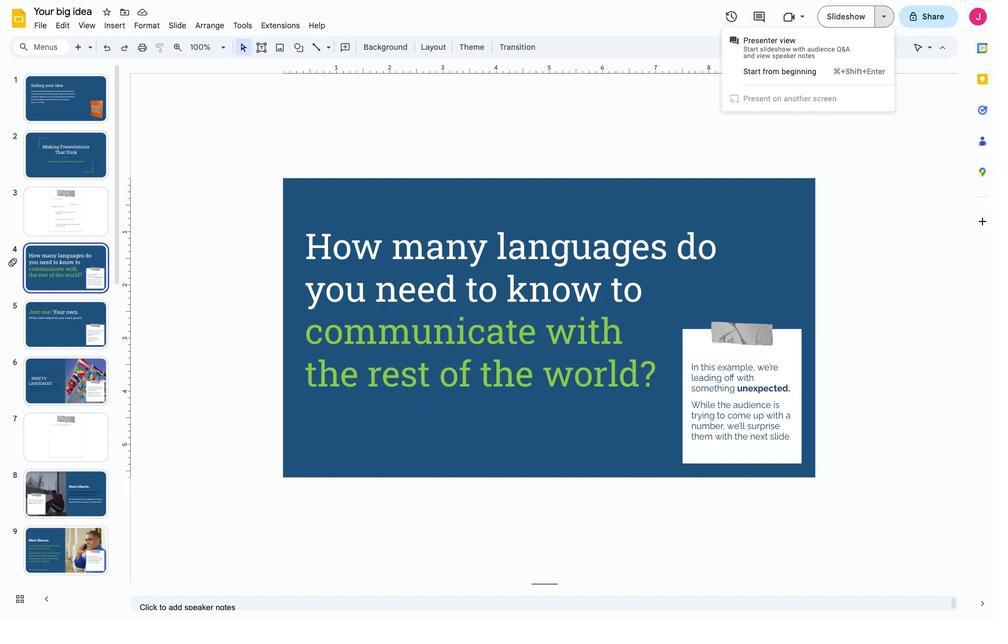 Task type: vqa. For each thing, say whether or not it's contained in the screenshot.
Extensions menu item on the left top
yes



Task type: describe. For each thing, give the bounding box(es) containing it.
background button
[[359, 39, 413, 55]]

insert menu item
[[100, 19, 130, 32]]

file menu item
[[30, 19, 51, 32]]

file
[[34, 21, 47, 30]]

theme button
[[455, 39, 490, 55]]

menu containing presenter view
[[722, 0, 895, 417]]

slide menu item
[[164, 19, 191, 32]]

⌘+shift+enter element
[[820, 66, 886, 77]]

Zoom text field
[[188, 39, 220, 55]]

application containing slideshow
[[0, 0, 998, 620]]

from
[[763, 67, 780, 76]]

⌘+shift+enter
[[833, 67, 886, 76]]

Menus field
[[14, 39, 69, 55]]

audience
[[808, 45, 835, 53]]

q&a
[[837, 45, 850, 53]]

slideshow
[[760, 45, 791, 53]]

screen
[[813, 94, 837, 103]]

beginning
[[782, 67, 817, 76]]

shape image
[[292, 39, 305, 55]]

main toolbar
[[40, 0, 541, 490]]

share
[[923, 12, 945, 22]]

help menu item
[[304, 19, 330, 32]]

present on another screen menu item
[[723, 90, 894, 108]]

and
[[744, 52, 755, 60]]

speaker
[[772, 52, 797, 60]]

format
[[134, 21, 160, 30]]

layout button
[[418, 39, 450, 55]]

edit menu item
[[51, 19, 74, 32]]

slideshow
[[827, 12, 866, 22]]

Star checkbox
[[99, 4, 115, 20]]

layout
[[421, 42, 446, 52]]

arrange
[[195, 21, 224, 30]]

menu bar inside menu bar banner
[[30, 14, 330, 33]]

on
[[773, 94, 782, 103]]

arrange menu item
[[191, 19, 229, 32]]

notes
[[798, 52, 815, 60]]

presentation options image
[[882, 16, 886, 18]]



Task type: locate. For each thing, give the bounding box(es) containing it.
share button
[[899, 6, 959, 28]]

1 vertical spatial view
[[757, 52, 771, 60]]

slideshow button
[[818, 6, 875, 28]]

insert
[[104, 21, 125, 30]]

view right and
[[757, 52, 771, 60]]

theme
[[460, 42, 485, 52]]

presenter view start slideshow with audience q&a and view speaker notes
[[744, 36, 850, 60]]

0 vertical spatial view
[[780, 36, 796, 45]]

background
[[364, 42, 408, 52]]

tab list
[[967, 33, 998, 589]]

application
[[0, 0, 998, 620]]

start inside presenter view start slideshow with audience q&a and view speaker notes
[[744, 45, 759, 53]]

menu bar banner
[[0, 0, 998, 620]]

Zoom field
[[187, 39, 231, 55]]

format menu item
[[130, 19, 164, 32]]

Rename text field
[[30, 4, 98, 18]]

1 start from the top
[[744, 45, 759, 53]]

0 vertical spatial start
[[744, 45, 759, 53]]

start down and
[[744, 67, 761, 76]]

tools menu item
[[229, 19, 257, 32]]

menu bar
[[30, 14, 330, 33]]

with
[[793, 45, 806, 53]]

view
[[780, 36, 796, 45], [757, 52, 771, 60]]

menu bar containing file
[[30, 14, 330, 33]]

insert image image
[[274, 39, 286, 55]]

view up with
[[780, 36, 796, 45]]

slide
[[169, 21, 186, 30]]

menu
[[722, 0, 895, 417]]

tab list inside menu bar banner
[[967, 33, 998, 589]]

start down presenter
[[744, 45, 759, 53]]

live pointer settings image
[[925, 40, 932, 44]]

extensions menu item
[[257, 19, 304, 32]]

1 horizontal spatial view
[[780, 36, 796, 45]]

view
[[79, 21, 96, 30]]

edit
[[56, 21, 70, 30]]

presenter
[[744, 36, 778, 45]]

navigation
[[0, 63, 122, 620]]

view menu item
[[74, 19, 100, 32]]

mode and view toolbar
[[910, 36, 952, 58]]

new slide with layout image
[[85, 40, 93, 44]]

1 vertical spatial start
[[744, 67, 761, 76]]

start
[[744, 45, 759, 53], [744, 67, 761, 76]]

transition button
[[495, 39, 541, 55]]

navigation inside application
[[0, 63, 122, 620]]

another
[[784, 94, 811, 103]]

present
[[744, 94, 771, 103]]

tools
[[233, 21, 252, 30]]

start from beginning
[[744, 67, 817, 76]]

extensions
[[261, 21, 300, 30]]

0 horizontal spatial view
[[757, 52, 771, 60]]

2 start from the top
[[744, 67, 761, 76]]

present on another screen
[[744, 94, 837, 103]]

transition
[[500, 42, 536, 52]]

help
[[309, 21, 326, 30]]



